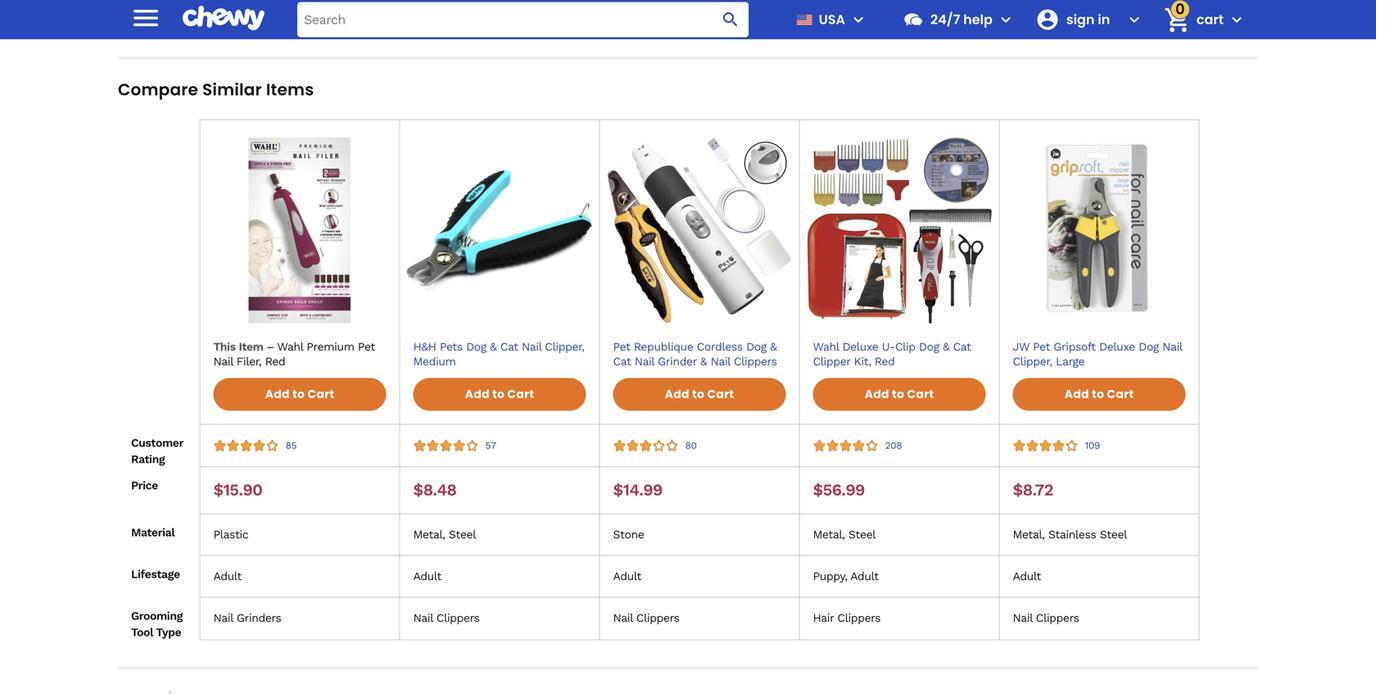 Task type: describe. For each thing, give the bounding box(es) containing it.
medium
[[413, 355, 456, 369]]

& inside h&h pets dog & cat nail clipper, medium
[[490, 340, 497, 354]]

customer rating
[[131, 437, 183, 467]]

1 metal, from the left
[[413, 528, 445, 542]]

stone
[[613, 528, 644, 542]]

items image
[[1163, 5, 1191, 34]]

3 adult from the left
[[613, 570, 641, 584]]

grooming tool type
[[131, 610, 183, 640]]

price
[[131, 479, 158, 493]]

puppy, adult
[[813, 570, 879, 584]]

tool
[[131, 626, 153, 640]]

3 metal, from the left
[[1013, 528, 1045, 542]]

hair clippers
[[813, 612, 881, 626]]

pet republique cordless dog & cat nail grinder & nail clippers link
[[613, 340, 786, 370]]

grinders
[[237, 612, 281, 626]]

compare similar items
[[118, 78, 314, 101]]

to for wahl deluxe u-clip dog & cat clipper kit, red
[[892, 387, 904, 403]]

deluxe inside "jw pet gripsoft deluxe dog nail clipper, large"
[[1099, 340, 1135, 354]]

red
[[875, 355, 895, 369]]

jw pet gripsoft deluxe dog nail clipper, large element
[[1000, 131, 1199, 379]]

clipper, for h&h pets dog & cat nail clipper, medium
[[545, 340, 584, 354]]

stainless
[[1048, 528, 1096, 542]]

cat inside wahl deluxe u-clip dog & cat clipper kit, red
[[953, 340, 971, 354]]

24/7 help
[[931, 10, 993, 29]]

cart
[[1197, 10, 1224, 29]]

$8.48
[[413, 481, 456, 500]]

$15.90
[[213, 481, 262, 500]]

dog inside "jw pet gripsoft deluxe dog nail clipper, large"
[[1139, 340, 1159, 354]]

pet republique cordless dog & cat nail grinder & nail clippers
[[613, 340, 777, 369]]

clipper
[[813, 355, 850, 369]]

add for wahl deluxe u-clip dog & cat clipper kit, red
[[865, 387, 889, 403]]

grinder
[[658, 355, 697, 369]]

to for pet republique cordless dog & cat nail grinder & nail clippers
[[692, 387, 705, 403]]

1 add to cart button from the left
[[213, 379, 386, 411]]

submit search image
[[721, 10, 740, 29]]

grooming
[[131, 610, 183, 623]]

add to cart for wahl deluxe u-clip dog & cat clipper kit, red
[[865, 387, 934, 403]]

& down cordless
[[700, 355, 707, 369]]

3 steel from the left
[[1100, 528, 1127, 542]]

& inside wahl deluxe u-clip dog & cat clipper kit, red
[[943, 340, 950, 354]]

wahl
[[813, 340, 839, 354]]

cat inside pet republique cordless dog & cat nail grinder & nail clippers
[[613, 355, 631, 369]]

add to cart button for jw pet gripsoft deluxe dog nail clipper, large
[[1013, 379, 1186, 411]]

$56.99
[[813, 481, 865, 500]]

plastic
[[213, 528, 248, 542]]

add to cart button for wahl deluxe u-clip dog & cat clipper kit, red
[[813, 379, 986, 411]]

help
[[963, 10, 993, 29]]

jw pet gripsoft deluxe dog nail clipper, large
[[1013, 340, 1182, 369]]

$15.90 text field
[[213, 481, 262, 501]]

$56.99 text field
[[813, 481, 865, 501]]

clip
[[895, 340, 915, 354]]

1 steel from the left
[[449, 528, 476, 542]]

add to cart for pet republique cordless dog & cat nail grinder & nail clippers
[[665, 387, 734, 403]]

cart link
[[1157, 0, 1224, 39]]

menu image
[[129, 1, 162, 34]]

$8.72 text field
[[1013, 481, 1053, 501]]

sign in
[[1066, 10, 1110, 29]]

lifestage
[[131, 568, 180, 582]]

pets
[[440, 340, 463, 354]]

material
[[131, 526, 175, 540]]

cart for wahl deluxe u-clip dog & cat clipper kit, red
[[907, 387, 934, 403]]

nail inside h&h pets dog & cat nail clipper, medium
[[522, 340, 541, 354]]

cart for h&h pets dog & cat nail clipper, medium
[[507, 387, 534, 403]]

add to cart button for pet republique cordless dog & cat nail grinder & nail clippers
[[613, 379, 786, 411]]

$14.99 text field
[[613, 481, 662, 501]]

large
[[1056, 355, 1085, 369]]

$14.99
[[613, 481, 662, 500]]

usa
[[819, 10, 845, 29]]

1 to from the left
[[292, 387, 305, 403]]

5 adult from the left
[[1013, 570, 1041, 584]]

Search text field
[[297, 2, 749, 37]]

gripsoft
[[1054, 340, 1096, 354]]

chewy home image
[[183, 0, 265, 36]]

pet republique cordless dog & cat nail grinder & nail clippers image
[[607, 138, 793, 324]]

u-
[[882, 340, 895, 354]]

compare
[[118, 78, 198, 101]]

jw pet gripsoft deluxe dog nail clipper, large image
[[1006, 138, 1192, 324]]

to for jw pet gripsoft deluxe dog nail clipper, large
[[1092, 387, 1104, 403]]

usa button
[[790, 0, 868, 39]]

2 steel from the left
[[849, 528, 876, 542]]

customer
[[131, 437, 183, 450]]

1 add from the left
[[265, 387, 290, 403]]

wahl deluxe u-clip dog & cat clipper kit, red
[[813, 340, 971, 369]]



Task type: locate. For each thing, give the bounding box(es) containing it.
4 add from the left
[[865, 387, 889, 403]]

metal, down the $8.48 text box
[[413, 528, 445, 542]]

cart for jw pet gripsoft deluxe dog nail clipper, large
[[1107, 387, 1134, 403]]

adult
[[213, 570, 241, 584], [413, 570, 441, 584], [613, 570, 641, 584], [850, 570, 879, 584], [1013, 570, 1041, 584]]

cart
[[308, 387, 335, 403], [507, 387, 534, 403], [707, 387, 734, 403], [907, 387, 934, 403], [1107, 387, 1134, 403]]

3 add to cart from the left
[[665, 387, 734, 403]]

3 nail clippers from the left
[[1013, 612, 1079, 626]]

& left wahl
[[770, 340, 777, 354]]

list item
[[1199, 0, 1376, 30]]

5 to from the left
[[1092, 387, 1104, 403]]

to for h&h pets dog & cat nail clipper, medium
[[492, 387, 505, 403]]

sign
[[1066, 10, 1095, 29]]

add to cart down red
[[865, 387, 934, 403]]

hair
[[813, 612, 834, 626]]

add for h&h pets dog & cat nail clipper, medium
[[465, 387, 490, 403]]

4 to from the left
[[892, 387, 904, 403]]

add for pet republique cordless dog & cat nail grinder & nail clippers
[[665, 387, 690, 403]]

2 horizontal spatial steel
[[1100, 528, 1127, 542]]

5 add to cart from the left
[[1065, 387, 1134, 403]]

cart for pet republique cordless dog & cat nail grinder & nail clippers
[[707, 387, 734, 403]]

cordless
[[697, 340, 743, 354]]

1 pet from the left
[[613, 340, 630, 354]]

0 horizontal spatial steel
[[449, 528, 476, 542]]

2 horizontal spatial metal,
[[1013, 528, 1045, 542]]

24/7
[[931, 10, 960, 29]]

add to cart up 85
[[265, 387, 335, 403]]

dog right clip
[[919, 340, 939, 354]]

0 horizontal spatial nail clippers
[[413, 612, 480, 626]]

&
[[490, 340, 497, 354], [770, 340, 777, 354], [943, 340, 950, 354], [700, 355, 707, 369]]

2 adult from the left
[[413, 570, 441, 584]]

h&h pets dog & cat nail clipper, medium
[[413, 340, 584, 369]]

to down red
[[892, 387, 904, 403]]

dog inside pet republique cordless dog & cat nail grinder & nail clippers
[[746, 340, 767, 354]]

add to cart button down red
[[813, 379, 986, 411]]

0 vertical spatial clipper,
[[545, 340, 584, 354]]

1 nail clippers from the left
[[413, 612, 480, 626]]

2 horizontal spatial nail clippers
[[1013, 612, 1079, 626]]

1 add to cart from the left
[[265, 387, 335, 403]]

3 to from the left
[[692, 387, 705, 403]]

57
[[485, 440, 496, 452]]

similar
[[202, 78, 262, 101]]

deluxe right 'gripsoft'
[[1099, 340, 1135, 354]]

metal, stainless steel
[[1013, 528, 1127, 542]]

help menu image
[[996, 10, 1016, 29]]

4 dog from the left
[[1139, 340, 1159, 354]]

1 horizontal spatial clipper,
[[1013, 355, 1052, 369]]

add down red
[[865, 387, 889, 403]]

4 adult from the left
[[850, 570, 879, 584]]

dog right 'pets'
[[466, 340, 486, 354]]

2 pet from the left
[[1033, 340, 1050, 354]]

1 adult from the left
[[213, 570, 241, 584]]

1 horizontal spatial steel
[[849, 528, 876, 542]]

wahl deluxe u-clip dog & cat clipper kit, red link
[[813, 340, 986, 370]]

1 metal, steel from the left
[[413, 528, 476, 542]]

clipper,
[[545, 340, 584, 354], [1013, 355, 1052, 369]]

cat right clip
[[953, 340, 971, 354]]

republique
[[634, 340, 693, 354]]

2 add from the left
[[465, 387, 490, 403]]

3 cart from the left
[[707, 387, 734, 403]]

1 horizontal spatial nail clippers
[[613, 612, 679, 626]]

h&h pets dog & cat nail clipper, medium image
[[407, 138, 593, 324]]

pet republique cordless dog & cat nail grinder & nail clippers element
[[600, 131, 799, 379]]

jw pet gripsoft deluxe dog nail clipper, large link
[[1013, 340, 1186, 370]]

$8.72
[[1013, 481, 1053, 500]]

metal, steel
[[413, 528, 476, 542], [813, 528, 876, 542]]

deluxe inside wahl deluxe u-clip dog & cat clipper kit, red
[[842, 340, 878, 354]]

steel
[[449, 528, 476, 542], [849, 528, 876, 542], [1100, 528, 1127, 542]]

pet inside "jw pet gripsoft deluxe dog nail clipper, large"
[[1033, 340, 1050, 354]]

add up 85
[[265, 387, 290, 403]]

to down the jw pet gripsoft deluxe dog nail clipper, large link
[[1092, 387, 1104, 403]]

to down h&h pets dog & cat nail clipper, medium link
[[492, 387, 505, 403]]

pet left republique
[[613, 340, 630, 354]]

clipper, for jw pet gripsoft deluxe dog nail clipper, large
[[1013, 355, 1052, 369]]

add to cart button down the jw pet gripsoft deluxe dog nail clipper, large link
[[1013, 379, 1186, 411]]

nail
[[522, 340, 541, 354], [1163, 340, 1182, 354], [635, 355, 654, 369], [711, 355, 730, 369], [213, 612, 233, 626], [413, 612, 433, 626], [613, 612, 633, 626], [1013, 612, 1033, 626]]

to
[[292, 387, 305, 403], [492, 387, 505, 403], [692, 387, 705, 403], [892, 387, 904, 403], [1092, 387, 1104, 403]]

cat left grinder
[[613, 355, 631, 369]]

nail clippers
[[413, 612, 480, 626], [613, 612, 679, 626], [1013, 612, 1079, 626]]

list
[[118, 0, 1376, 30]]

puppy,
[[813, 570, 847, 584]]

1 horizontal spatial deluxe
[[1099, 340, 1135, 354]]

add down h&h pets dog & cat nail clipper, medium
[[465, 387, 490, 403]]

add to cart button for h&h pets dog & cat nail clipper, medium
[[413, 379, 586, 411]]

cart menu image
[[1227, 10, 1247, 29]]

metal, steel down the $8.48 text box
[[413, 528, 476, 542]]

dog inside wahl deluxe u-clip dog & cat clipper kit, red
[[919, 340, 939, 354]]

account menu image
[[1125, 10, 1144, 29]]

wahl deluxe u-clip dog & cat clipper kit, red image
[[806, 138, 992, 324]]

steel down the $8.48 text box
[[449, 528, 476, 542]]

add to cart down h&h pets dog & cat nail clipper, medium link
[[465, 387, 534, 403]]

kit,
[[854, 355, 871, 369]]

dog right cordless
[[746, 340, 767, 354]]

nail grinders
[[213, 612, 281, 626]]

cat
[[500, 340, 518, 354], [953, 340, 971, 354], [613, 355, 631, 369]]

0 horizontal spatial pet
[[613, 340, 630, 354]]

metal, steel up puppy, adult
[[813, 528, 876, 542]]

1 horizontal spatial metal,
[[813, 528, 845, 542]]

add
[[265, 387, 290, 403], [465, 387, 490, 403], [665, 387, 690, 403], [865, 387, 889, 403], [1065, 387, 1089, 403]]

3 add from the left
[[665, 387, 690, 403]]

to up 85
[[292, 387, 305, 403]]

clippers
[[734, 355, 777, 369], [436, 612, 480, 626], [636, 612, 679, 626], [838, 612, 881, 626], [1036, 612, 1079, 626]]

deluxe up kit,
[[842, 340, 878, 354]]

2 add to cart button from the left
[[413, 379, 586, 411]]

add to cart for jw pet gripsoft deluxe dog nail clipper, large
[[1065, 387, 1134, 403]]

sign in link
[[1029, 0, 1121, 39]]

85
[[285, 440, 297, 452]]

0 horizontal spatial metal,
[[413, 528, 445, 542]]

5 cart from the left
[[1107, 387, 1134, 403]]

2 deluxe from the left
[[1099, 340, 1135, 354]]

h&h pets dog & cat nail clipper, medium element
[[400, 131, 599, 379]]

wahl deluxe u-clip dog & cat clipper kit, red element
[[800, 131, 999, 379]]

2 cart from the left
[[507, 387, 534, 403]]

80
[[685, 440, 697, 452]]

1 cart from the left
[[308, 387, 335, 403]]

add to cart for h&h pets dog & cat nail clipper, medium
[[465, 387, 534, 403]]

steel right stainless
[[1100, 528, 1127, 542]]

1 vertical spatial clipper,
[[1013, 355, 1052, 369]]

add to cart button down grinder
[[613, 379, 786, 411]]

type
[[156, 626, 181, 640]]

clipper, inside "jw pet gripsoft deluxe dog nail clipper, large"
[[1013, 355, 1052, 369]]

2 add to cart from the left
[[465, 387, 534, 403]]

cat right 'pets'
[[500, 340, 518, 354]]

add to cart button
[[213, 379, 386, 411], [413, 379, 586, 411], [613, 379, 786, 411], [813, 379, 986, 411], [1013, 379, 1186, 411]]

Product search field
[[297, 2, 749, 37]]

pet
[[613, 340, 630, 354], [1033, 340, 1050, 354]]

2 nail clippers from the left
[[613, 612, 679, 626]]

1 horizontal spatial pet
[[1033, 340, 1050, 354]]

208
[[885, 440, 902, 452]]

in
[[1098, 10, 1110, 29]]

deluxe
[[842, 340, 878, 354], [1099, 340, 1135, 354]]

add to cart down grinder
[[665, 387, 734, 403]]

h&h pets dog & cat nail clipper, medium link
[[413, 340, 586, 370]]

add for jw pet gripsoft deluxe dog nail clipper, large
[[1065, 387, 1089, 403]]

3 add to cart button from the left
[[613, 379, 786, 411]]

pet inside pet republique cordless dog & cat nail grinder & nail clippers
[[613, 340, 630, 354]]

add down 'large'
[[1065, 387, 1089, 403]]

1 deluxe from the left
[[842, 340, 878, 354]]

dog right 'gripsoft'
[[1139, 340, 1159, 354]]

steel up puppy, adult
[[849, 528, 876, 542]]

cat inside h&h pets dog & cat nail clipper, medium
[[500, 340, 518, 354]]

5 add from the left
[[1065, 387, 1089, 403]]

1 dog from the left
[[466, 340, 486, 354]]

0 horizontal spatial cat
[[500, 340, 518, 354]]

metal,
[[413, 528, 445, 542], [813, 528, 845, 542], [1013, 528, 1045, 542]]

2 dog from the left
[[746, 340, 767, 354]]

add to cart button down h&h pets dog & cat nail clipper, medium link
[[413, 379, 586, 411]]

0 horizontal spatial clipper,
[[545, 340, 584, 354]]

clippers inside pet republique cordless dog & cat nail grinder & nail clippers
[[734, 355, 777, 369]]

dog
[[466, 340, 486, 354], [746, 340, 767, 354], [919, 340, 939, 354], [1139, 340, 1159, 354]]

& right 'pets'
[[490, 340, 497, 354]]

add down grinder
[[665, 387, 690, 403]]

rating
[[131, 453, 165, 467]]

0 horizontal spatial metal, steel
[[413, 528, 476, 542]]

dog inside h&h pets dog & cat nail clipper, medium
[[466, 340, 486, 354]]

wahl premium pet nail filer, red image
[[207, 138, 393, 324]]

clipper, inside h&h pets dog & cat nail clipper, medium
[[545, 340, 584, 354]]

2 metal, from the left
[[813, 528, 845, 542]]

jw
[[1013, 340, 1029, 354]]

nail inside "jw pet gripsoft deluxe dog nail clipper, large"
[[1163, 340, 1182, 354]]

menu image
[[849, 10, 868, 29]]

metal, up puppy, at the right bottom of page
[[813, 528, 845, 542]]

2 metal, steel from the left
[[813, 528, 876, 542]]

2 horizontal spatial cat
[[953, 340, 971, 354]]

pet right jw
[[1033, 340, 1050, 354]]

add to cart
[[265, 387, 335, 403], [465, 387, 534, 403], [665, 387, 734, 403], [865, 387, 934, 403], [1065, 387, 1134, 403]]

add to cart down the jw pet gripsoft deluxe dog nail clipper, large link
[[1065, 387, 1134, 403]]

24/7 help link
[[896, 0, 993, 39]]

3 dog from the left
[[919, 340, 939, 354]]

h&h
[[413, 340, 436, 354]]

& right clip
[[943, 340, 950, 354]]

109
[[1085, 440, 1100, 452]]

0 horizontal spatial deluxe
[[842, 340, 878, 354]]

items
[[266, 78, 314, 101]]

4 add to cart button from the left
[[813, 379, 986, 411]]

chewy support image
[[903, 9, 924, 30]]

1 horizontal spatial metal, steel
[[813, 528, 876, 542]]

4 cart from the left
[[907, 387, 934, 403]]

4 add to cart from the left
[[865, 387, 934, 403]]

add to cart button up 85
[[213, 379, 386, 411]]

5 add to cart button from the left
[[1013, 379, 1186, 411]]

metal, left stainless
[[1013, 528, 1045, 542]]

1 horizontal spatial cat
[[613, 355, 631, 369]]

2 to from the left
[[492, 387, 505, 403]]

to down grinder
[[692, 387, 705, 403]]

$8.48 text field
[[413, 481, 456, 501]]



Task type: vqa. For each thing, say whether or not it's contained in the screenshot.
Clipper
yes



